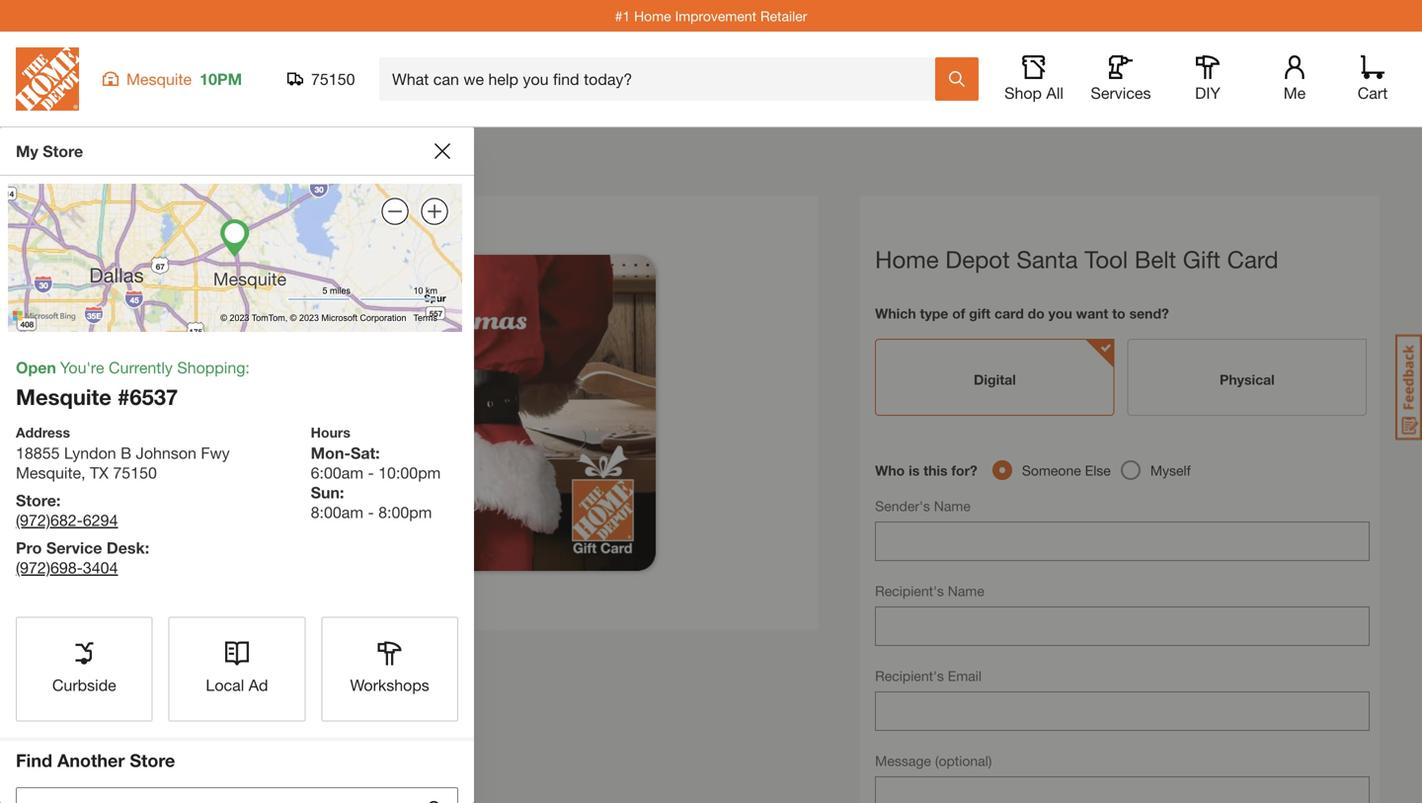 Task type: describe. For each thing, give the bounding box(es) containing it.
digital link
[[875, 339, 1115, 416]]

75150 button
[[287, 69, 356, 89]]

who is this for?
[[875, 462, 978, 479]]

8:00am
[[311, 503, 364, 522]]

you
[[1049, 305, 1072, 322]]

mesquite inside open you're currently shopping: mesquite # 6537
[[16, 384, 112, 410]]

18855
[[16, 443, 60, 462]]

0 horizontal spatial gift
[[87, 160, 112, 178]]

fwy
[[201, 443, 230, 462]]

lyndon
[[64, 443, 116, 462]]

Message (optional) text field
[[875, 776, 1370, 803]]

hours mon-sat: 6:00am - 10:00pm sun: 8:00am - 8:00pm
[[311, 424, 441, 522]]

physical link
[[1128, 339, 1367, 416]]

0 horizontal spatial belt
[[357, 160, 385, 178]]

,
[[81, 463, 85, 482]]

someone else
[[1022, 462, 1111, 479]]

mesquite 10pm
[[126, 70, 242, 88]]

6294
[[83, 511, 118, 529]]

shop all button
[[1003, 55, 1066, 103]]

0 vertical spatial store
[[43, 142, 83, 161]]

home depot santa tool belt gift card
[[875, 245, 1279, 273]]

curbside button
[[17, 618, 152, 721]]

shop
[[1005, 83, 1042, 102]]

pro
[[16, 538, 42, 557]]

1 vertical spatial :
[[145, 538, 149, 557]]

recipient's for recipient's name
[[875, 583, 944, 599]]

local ad
[[206, 676, 268, 694]]

diy button
[[1176, 55, 1240, 103]]

else
[[1085, 462, 1111, 479]]

(972)698-
[[16, 558, 83, 577]]

hours
[[311, 424, 351, 441]]

shop all
[[1005, 83, 1064, 102]]

gift
[[969, 305, 991, 322]]

find another store
[[16, 750, 175, 771]]

find
[[16, 750, 52, 771]]

home / gift cards / home depot santa tool belt gift card
[[20, 160, 453, 178]]

75150 inside "address 18855 lyndon b johnson fwy mesquite , tx 75150 store : (972)682-6294 pro service desk : (972)698-3404"
[[113, 463, 157, 482]]

which
[[875, 305, 916, 322]]

send?
[[1130, 305, 1169, 322]]

microsoft bing image
[[13, 302, 81, 330]]

1 horizontal spatial gift
[[389, 160, 414, 178]]

(972)698-3404 link
[[16, 558, 118, 577]]

default image digital image
[[182, 255, 656, 571]]

10:00pm
[[378, 463, 441, 482]]

message
[[875, 753, 931, 769]]

10pm
[[200, 70, 242, 88]]

6537
[[130, 384, 178, 410]]

75150 inside 75150 button
[[311, 70, 355, 88]]

home link
[[20, 160, 62, 178]]

improvement
[[675, 8, 757, 24]]

(optional)
[[935, 753, 992, 769]]

me
[[1284, 83, 1306, 102]]

0 vertical spatial :
[[56, 491, 61, 510]]

sun:
[[311, 483, 344, 502]]

tx
[[90, 463, 109, 482]]

want
[[1076, 305, 1109, 322]]

curbside
[[52, 676, 116, 694]]

recipient's name
[[875, 583, 985, 599]]

mon-
[[311, 443, 351, 462]]

to
[[1112, 305, 1126, 322]]

name for recipient's name
[[948, 583, 985, 599]]

terms link
[[413, 312, 438, 325]]

ad
[[249, 676, 268, 694]]

home right cards at the left of the page
[[184, 160, 226, 178]]

which type of gift card do you want to send?
[[875, 305, 1169, 322]]

open
[[16, 358, 56, 377]]

1 / from the left
[[72, 160, 77, 178]]

Recipient's Email email field
[[875, 691, 1370, 731]]

myself
[[1151, 462, 1191, 479]]

terms
[[413, 313, 438, 323]]

sender's
[[875, 498, 930, 514]]

johnson
[[136, 443, 196, 462]]

#1
[[615, 8, 630, 24]]

0 horizontal spatial tool
[[324, 160, 353, 178]]

service
[[46, 538, 102, 557]]

1 horizontal spatial belt
[[1135, 245, 1176, 273]]

currently
[[109, 358, 173, 377]]

Sender's Name text field
[[875, 522, 1370, 561]]

8:00pm
[[378, 503, 432, 522]]

workshops
[[350, 676, 429, 694]]

is
[[909, 462, 920, 479]]

do
[[1028, 305, 1045, 322]]

this
[[924, 462, 948, 479]]

0 vertical spatial santa
[[278, 160, 319, 178]]

you're
[[60, 358, 104, 377]]

desk
[[107, 538, 145, 557]]

diy
[[1195, 83, 1221, 102]]

sender's name
[[875, 498, 971, 514]]

message (optional)
[[875, 753, 992, 769]]



Task type: vqa. For each thing, say whether or not it's contained in the screenshot.
the professional
no



Task type: locate. For each thing, give the bounding box(es) containing it.
0 vertical spatial recipient's
[[875, 583, 944, 599]]

santa down 75150 button
[[278, 160, 319, 178]]

2 / from the left
[[169, 160, 174, 178]]

address 18855 lyndon b johnson fwy mesquite , tx 75150 store : (972)682-6294 pro service desk : (972)698-3404
[[16, 424, 230, 577]]

1 horizontal spatial depot
[[946, 245, 1010, 273]]

digital
[[974, 371, 1016, 388]]

workshops button
[[322, 618, 457, 721]]

store right another
[[130, 750, 175, 771]]

Recipient's Name text field
[[875, 606, 1370, 646]]

1 horizontal spatial /
[[169, 160, 174, 178]]

recipient's for recipient's email
[[875, 668, 944, 684]]

0 vertical spatial card
[[419, 160, 453, 178]]

1 vertical spatial recipient's
[[875, 668, 944, 684]]

1 horizontal spatial :
[[145, 538, 149, 557]]

home
[[634, 8, 671, 24], [20, 160, 62, 178], [184, 160, 226, 178], [875, 245, 939, 273]]

mesquite
[[126, 70, 192, 88], [16, 384, 112, 410], [16, 463, 81, 482]]

physical
[[1220, 371, 1275, 388]]

0 horizontal spatial :
[[56, 491, 61, 510]]

card
[[995, 305, 1024, 322]]

address
[[16, 424, 70, 441]]

1 vertical spatial 75150
[[113, 463, 157, 482]]

recipient's left the email
[[875, 668, 944, 684]]

depot
[[231, 160, 274, 178], [946, 245, 1010, 273]]

sat:
[[351, 443, 380, 462]]

2 vertical spatial store
[[130, 750, 175, 771]]

0 horizontal spatial /
[[72, 160, 77, 178]]

1 horizontal spatial tool
[[1085, 245, 1128, 273]]

#1 home improvement retailer
[[615, 8, 807, 24]]

0 vertical spatial name
[[934, 498, 971, 514]]

0 vertical spatial depot
[[231, 160, 274, 178]]

1 vertical spatial name
[[948, 583, 985, 599]]

0 vertical spatial -
[[368, 463, 374, 482]]

2 recipient's from the top
[[875, 668, 944, 684]]

open you're currently shopping: mesquite # 6537
[[16, 358, 250, 410]]

card
[[419, 160, 453, 178], [1227, 245, 1279, 273]]

0 horizontal spatial depot
[[231, 160, 274, 178]]

: right service
[[145, 538, 149, 557]]

gift cards link
[[87, 160, 159, 178]]

santa up do
[[1017, 245, 1078, 273]]

/ right 'home' link
[[72, 160, 77, 178]]

another
[[57, 750, 125, 771]]

mesquite down you're
[[16, 384, 112, 410]]

: up "(972)682-6294" link
[[56, 491, 61, 510]]

mesquite down 18855
[[16, 463, 81, 482]]

0 vertical spatial tool
[[324, 160, 353, 178]]

-
[[368, 463, 374, 482], [368, 503, 374, 522]]

b
[[121, 443, 131, 462]]

name
[[934, 498, 971, 514], [948, 583, 985, 599]]

75150
[[311, 70, 355, 88], [113, 463, 157, 482]]

1 vertical spatial santa
[[1017, 245, 1078, 273]]

cart link
[[1351, 55, 1395, 103]]

cart
[[1358, 83, 1388, 102]]

belt
[[357, 160, 385, 178], [1135, 245, 1176, 273]]

depot up gift
[[946, 245, 1010, 273]]

6:00am
[[311, 463, 364, 482]]

local ad button
[[170, 618, 305, 721]]

home right #1
[[634, 8, 671, 24]]

type
[[920, 305, 949, 322]]

0 vertical spatial mesquite
[[126, 70, 192, 88]]

shopping:
[[177, 358, 250, 377]]

store inside "address 18855 lyndon b johnson fwy mesquite , tx 75150 store : (972)682-6294 pro service desk : (972)698-3404"
[[16, 491, 56, 510]]

home left gift cards link on the top of the page
[[20, 160, 62, 178]]

gift
[[87, 160, 112, 178], [389, 160, 414, 178], [1183, 245, 1221, 273]]

email
[[948, 668, 982, 684]]

2 horizontal spatial gift
[[1183, 245, 1221, 273]]

who
[[875, 462, 905, 479]]

#
[[118, 384, 130, 410]]

0 vertical spatial 75150
[[311, 70, 355, 88]]

0 horizontal spatial 75150
[[113, 463, 157, 482]]

1 recipient's from the top
[[875, 583, 944, 599]]

1 horizontal spatial 75150
[[311, 70, 355, 88]]

1 horizontal spatial santa
[[1017, 245, 1078, 273]]

ZIP Code, City, State, or Store # text field
[[16, 787, 425, 803]]

home up 'which'
[[875, 245, 939, 273]]

the home depot logo image
[[16, 47, 79, 111]]

tool up to
[[1085, 245, 1128, 273]]

1 vertical spatial belt
[[1135, 245, 1176, 273]]

tool down 75150 button
[[324, 160, 353, 178]]

2 - from the top
[[368, 503, 374, 522]]

1 vertical spatial tool
[[1085, 245, 1128, 273]]

1 vertical spatial card
[[1227, 245, 1279, 273]]

/
[[72, 160, 77, 178], [169, 160, 174, 178]]

feedback link image
[[1396, 334, 1422, 441]]

drawer close image
[[435, 143, 450, 159]]

0 horizontal spatial santa
[[278, 160, 319, 178]]

1 vertical spatial depot
[[946, 245, 1010, 273]]

1 horizontal spatial card
[[1227, 245, 1279, 273]]

services button
[[1089, 55, 1153, 103]]

(972)682-
[[16, 511, 83, 529]]

all
[[1046, 83, 1064, 102]]

recipient's down the sender's
[[875, 583, 944, 599]]

What can we help you find today? search field
[[392, 58, 934, 100]]

store right my in the left top of the page
[[43, 142, 83, 161]]

services
[[1091, 83, 1151, 102]]

santa
[[278, 160, 319, 178], [1017, 245, 1078, 273]]

name up the email
[[948, 583, 985, 599]]

someone
[[1022, 462, 1081, 479]]

store up (972)682-
[[16, 491, 56, 510]]

1 vertical spatial store
[[16, 491, 56, 510]]

mesquite inside "address 18855 lyndon b johnson fwy mesquite , tx 75150 store : (972)682-6294 pro service desk : (972)698-3404"
[[16, 463, 81, 482]]

my
[[16, 142, 38, 161]]

of
[[952, 305, 965, 322]]

- right the 8:00am at bottom
[[368, 503, 374, 522]]

for?
[[952, 462, 978, 479]]

name for sender's name
[[934, 498, 971, 514]]

3404
[[83, 558, 118, 577]]

1 vertical spatial -
[[368, 503, 374, 522]]

tool
[[324, 160, 353, 178], [1085, 245, 1128, 273]]

1 vertical spatial mesquite
[[16, 384, 112, 410]]

depot down 10pm at top
[[231, 160, 274, 178]]

name down "for?"
[[934, 498, 971, 514]]

/ right cards at the left of the page
[[169, 160, 174, 178]]

cards
[[117, 160, 159, 178]]

1 - from the top
[[368, 463, 374, 482]]

0 horizontal spatial card
[[419, 160, 453, 178]]

recipient's
[[875, 583, 944, 599], [875, 668, 944, 684]]

retailer
[[761, 8, 807, 24]]

2 vertical spatial mesquite
[[16, 463, 81, 482]]

0 vertical spatial belt
[[357, 160, 385, 178]]

- down sat:
[[368, 463, 374, 482]]

me button
[[1263, 55, 1327, 103]]

:
[[56, 491, 61, 510], [145, 538, 149, 557]]

my store
[[16, 142, 83, 161]]

(972)682-6294 link
[[16, 511, 118, 529]]

mesquite left 10pm at top
[[126, 70, 192, 88]]



